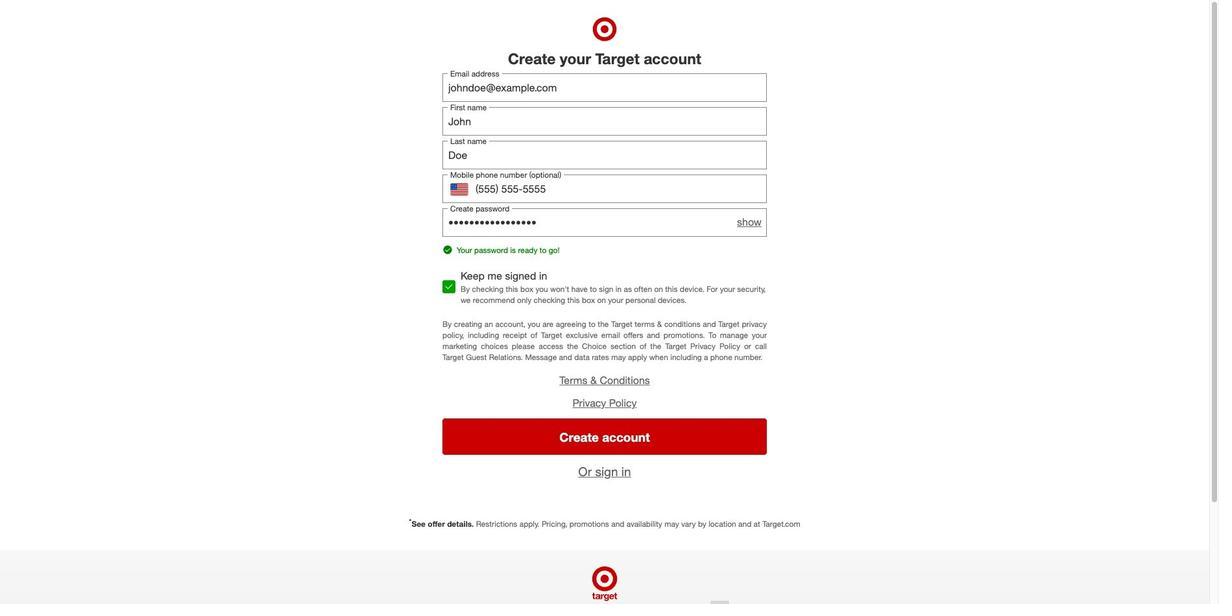 Task type: vqa. For each thing, say whether or not it's contained in the screenshot.
O'Cool
no



Task type: locate. For each thing, give the bounding box(es) containing it.
None text field
[[443, 107, 767, 135]]

target: expect more. pay less. image
[[423, 551, 787, 604]]

us members only. image
[[450, 180, 469, 198]]

None text field
[[443, 73, 767, 102], [443, 141, 767, 169], [443, 73, 767, 102], [443, 141, 767, 169]]

None telephone field
[[443, 174, 767, 203]]

None checkbox
[[443, 281, 456, 294]]

None password field
[[443, 208, 767, 237]]



